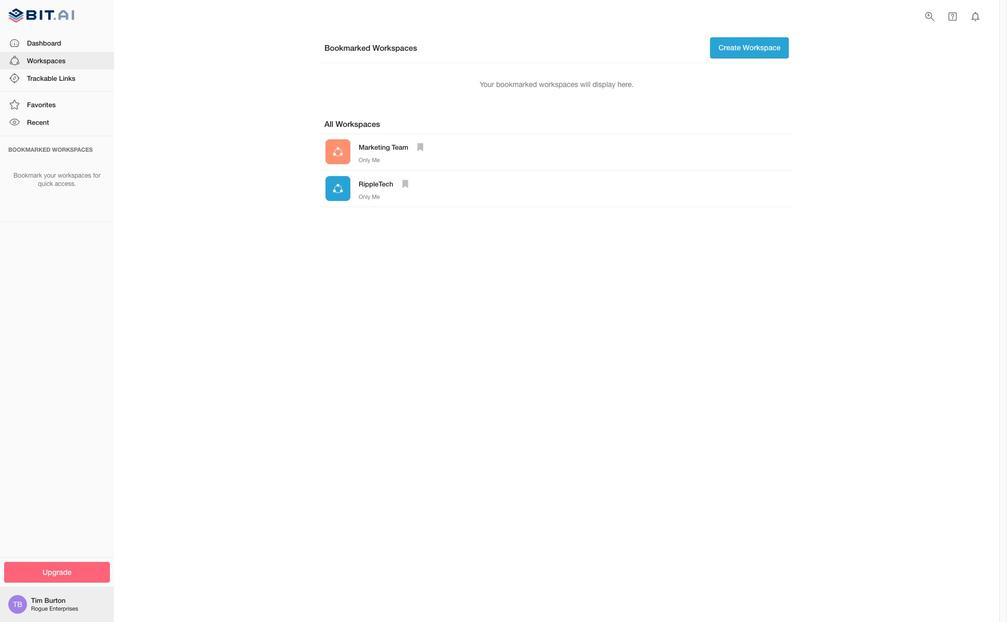 Task type: vqa. For each thing, say whether or not it's contained in the screenshot.
the middle Workspaces
yes



Task type: locate. For each thing, give the bounding box(es) containing it.
workspaces
[[539, 80, 578, 88], [58, 172, 91, 179]]

workspaces inside button
[[27, 56, 66, 65]]

links
[[59, 74, 75, 82]]

favorites button
[[0, 96, 114, 114]]

1 vertical spatial only
[[359, 194, 370, 200]]

0 vertical spatial workspaces
[[373, 43, 417, 52]]

here.
[[618, 80, 634, 88]]

only down marketing
[[359, 157, 370, 163]]

workspaces for bookmarked workspaces
[[373, 43, 417, 52]]

2 vertical spatial workspaces
[[336, 119, 380, 129]]

1 vertical spatial workspaces
[[58, 172, 91, 179]]

tb
[[13, 601, 22, 609]]

your bookmarked workspaces will display here.
[[480, 80, 634, 88]]

workspaces up marketing
[[336, 119, 380, 129]]

only
[[359, 157, 370, 163], [359, 194, 370, 200]]

only down rippletech
[[359, 194, 370, 200]]

tim
[[31, 597, 43, 605]]

bookmark
[[14, 172, 42, 179]]

2 me from the top
[[372, 194, 380, 200]]

1 vertical spatial me
[[372, 194, 380, 200]]

only me down marketing
[[359, 157, 380, 163]]

1 vertical spatial workspaces
[[27, 56, 66, 65]]

1 only me from the top
[[359, 157, 380, 163]]

your
[[44, 172, 56, 179]]

will
[[580, 80, 591, 88]]

create workspace
[[719, 43, 781, 52]]

me down rippletech
[[372, 194, 380, 200]]

0 vertical spatial only me
[[359, 157, 380, 163]]

create
[[719, 43, 741, 52]]

only me for marketing team
[[359, 157, 380, 163]]

2 only from the top
[[359, 194, 370, 200]]

0 vertical spatial workspaces
[[539, 80, 578, 88]]

marketing
[[359, 143, 390, 151]]

1 horizontal spatial workspaces
[[539, 80, 578, 88]]

me down marketing
[[372, 157, 380, 163]]

me for rippletech
[[372, 194, 380, 200]]

only for marketing team
[[359, 157, 370, 163]]

workspaces for bookmarked
[[539, 80, 578, 88]]

only me for rippletech
[[359, 194, 380, 200]]

workspaces up access.
[[58, 172, 91, 179]]

me
[[372, 157, 380, 163], [372, 194, 380, 200]]

rogue
[[31, 606, 48, 612]]

workspaces inside bookmark your workspaces for quick access.
[[58, 172, 91, 179]]

1 me from the top
[[372, 157, 380, 163]]

workspaces for your
[[58, 172, 91, 179]]

only me down rippletech
[[359, 194, 380, 200]]

0 vertical spatial me
[[372, 157, 380, 163]]

upgrade button
[[4, 562, 110, 583]]

bookmarked
[[8, 146, 51, 153]]

workspaces left the will
[[539, 80, 578, 88]]

0 horizontal spatial workspaces
[[58, 172, 91, 179]]

0 vertical spatial only
[[359, 157, 370, 163]]

workspaces down dashboard
[[27, 56, 66, 65]]

bookmark your workspaces for quick access.
[[14, 172, 101, 188]]

access.
[[55, 181, 76, 188]]

only me
[[359, 157, 380, 163], [359, 194, 380, 200]]

workspaces right "bookmarked" at top
[[373, 43, 417, 52]]

trackable links
[[27, 74, 75, 82]]

bookmark image
[[399, 178, 411, 190]]

bookmarked workspaces
[[8, 146, 93, 153]]

2 only me from the top
[[359, 194, 380, 200]]

1 vertical spatial only me
[[359, 194, 380, 200]]

dashboard
[[27, 39, 61, 47]]

only for rippletech
[[359, 194, 370, 200]]

workspaces
[[373, 43, 417, 52], [27, 56, 66, 65], [336, 119, 380, 129]]

1 only from the top
[[359, 157, 370, 163]]

me for marketing team
[[372, 157, 380, 163]]



Task type: describe. For each thing, give the bounding box(es) containing it.
rippletech
[[359, 180, 393, 188]]

favorites
[[27, 101, 56, 109]]

marketing team
[[359, 143, 408, 151]]

bookmark image
[[414, 141, 427, 153]]

display
[[593, 80, 616, 88]]

all workspaces
[[324, 119, 380, 129]]

recent button
[[0, 114, 114, 131]]

bookmarked
[[324, 43, 370, 52]]

workspaces button
[[0, 52, 114, 69]]

bookmarked
[[496, 80, 537, 88]]

bookmarked workspaces
[[324, 43, 417, 52]]

for
[[93, 172, 101, 179]]

workspace
[[743, 43, 781, 52]]

workspaces
[[52, 146, 93, 153]]

quick
[[38, 181, 53, 188]]

recent
[[27, 118, 49, 127]]

trackable
[[27, 74, 57, 82]]

trackable links button
[[0, 69, 114, 87]]

upgrade
[[42, 568, 72, 577]]

your
[[480, 80, 494, 88]]

all
[[324, 119, 333, 129]]

workspaces for all workspaces
[[336, 119, 380, 129]]

enterprises
[[49, 606, 78, 612]]

team
[[392, 143, 408, 151]]

burton
[[44, 597, 66, 605]]

dashboard button
[[0, 34, 114, 52]]

tim burton rogue enterprises
[[31, 597, 78, 612]]



